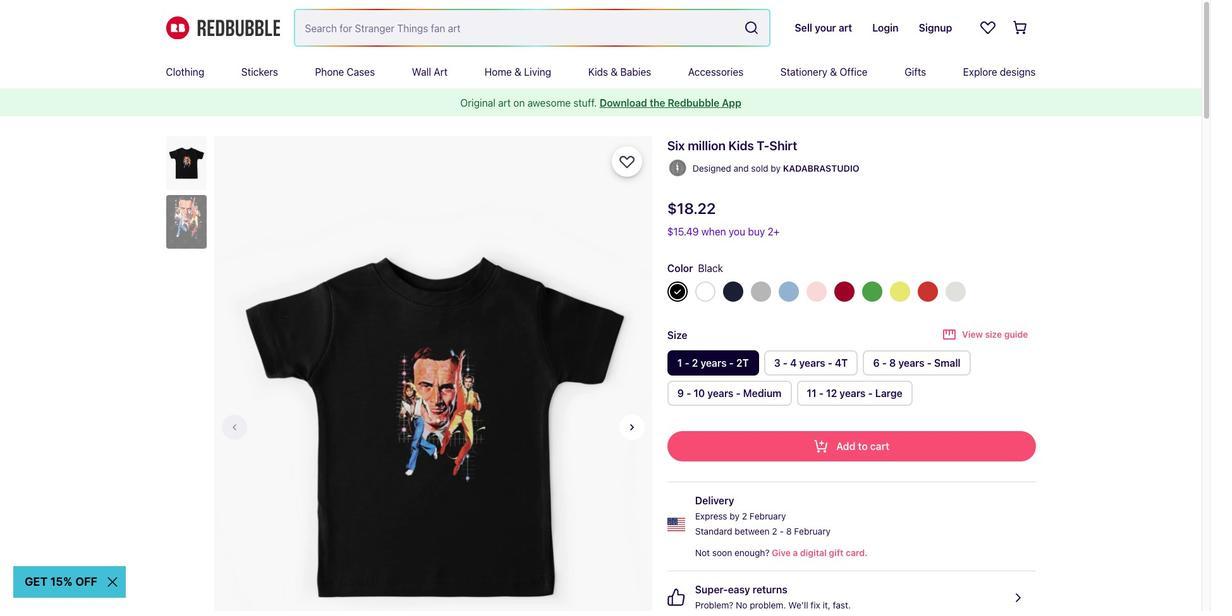 Task type: vqa. For each thing, say whether or not it's contained in the screenshot.
the enough?
yes



Task type: describe. For each thing, give the bounding box(es) containing it.
white, color element
[[695, 282, 715, 302]]

black
[[698, 263, 723, 274]]

not
[[695, 548, 710, 559]]

black, color element
[[667, 282, 688, 302]]

kids & babies link
[[588, 56, 651, 88]]

when
[[701, 226, 726, 238]]

kadabrastudio link
[[783, 161, 859, 176]]

digital
[[800, 548, 827, 559]]

original art on awesome stuff. download the redbubble app
[[460, 97, 741, 109]]

0 vertical spatial by
[[771, 163, 781, 174]]

accessories link
[[688, 56, 743, 88]]

office
[[840, 66, 868, 78]]

redbubble
[[668, 97, 719, 109]]

standard
[[695, 527, 732, 537]]

0 horizontal spatial kids
[[588, 66, 608, 78]]

red, color element
[[834, 282, 854, 302]]

gifts link
[[905, 56, 926, 88]]

clothing
[[166, 66, 204, 78]]

phone
[[315, 66, 344, 78]]

easy
[[728, 585, 750, 596]]

explore designs link
[[963, 56, 1036, 88]]

enough?
[[734, 548, 770, 559]]

babies
[[620, 66, 651, 78]]

explore designs
[[963, 66, 1036, 78]]

give a digital gift card. link
[[770, 546, 868, 561]]

super-easy returns problem? no problem. we'll fix it, fast.
[[695, 585, 851, 611]]

delivery
[[695, 496, 734, 507]]

0 horizontal spatial february
[[750, 511, 786, 522]]

wall art link
[[412, 56, 448, 88]]

flag of us image
[[667, 516, 685, 534]]

fast.
[[833, 600, 851, 611]]

on
[[513, 97, 525, 109]]

six
[[667, 138, 685, 153]]

original
[[460, 97, 495, 109]]

$18.22
[[667, 200, 716, 217]]

card.
[[846, 548, 868, 559]]

green, color element
[[862, 282, 882, 302]]

$15.49 when you buy 2+
[[667, 226, 780, 238]]

fix
[[811, 600, 820, 611]]

cases
[[347, 66, 375, 78]]

clothing link
[[166, 56, 204, 88]]

light grey, color element
[[945, 282, 966, 302]]

size option group
[[667, 351, 1036, 411]]

and
[[734, 163, 749, 174]]

& for babies
[[611, 66, 618, 78]]

a
[[793, 548, 798, 559]]

shirt
[[769, 138, 797, 153]]

problem?
[[695, 600, 733, 611]]

awesome
[[528, 97, 571, 109]]

phone cases
[[315, 66, 375, 78]]

gift
[[829, 548, 843, 559]]

image 2 of 2 group
[[652, 137, 1090, 612]]

super-
[[695, 585, 728, 596]]

delivery express by 2 february standard between 2 - 8 february
[[695, 496, 831, 537]]

color
[[667, 263, 693, 274]]

home & living
[[485, 66, 551, 78]]

download
[[600, 97, 647, 109]]

color black
[[667, 263, 723, 274]]

stationery & office
[[780, 66, 868, 78]]

8
[[786, 527, 792, 537]]

give
[[772, 548, 791, 559]]



Task type: locate. For each thing, give the bounding box(es) containing it.
no
[[736, 600, 747, 611]]

& left babies
[[611, 66, 618, 78]]

1 horizontal spatial kids
[[728, 138, 754, 153]]

0 horizontal spatial &
[[514, 66, 521, 78]]

you
[[729, 226, 745, 238]]

phone cases link
[[315, 56, 375, 88]]

2
[[742, 511, 747, 522], [772, 527, 777, 537]]

dark blue, color element
[[723, 282, 743, 302]]

february up - at right
[[750, 511, 786, 522]]

art
[[434, 66, 448, 78]]

stickers link
[[241, 56, 278, 88]]

returns
[[753, 585, 787, 596]]

menu bar
[[166, 56, 1036, 88]]

wall
[[412, 66, 431, 78]]

light pink, color element
[[806, 282, 827, 302]]

stationery
[[780, 66, 827, 78]]

heather grey, color element
[[751, 282, 771, 302]]

kadabrastudio
[[783, 163, 859, 174]]

by inside delivery express by 2 february standard between 2 - 8 february
[[730, 511, 739, 522]]

kids
[[588, 66, 608, 78], [728, 138, 754, 153]]

1 horizontal spatial february
[[794, 527, 831, 537]]

sold
[[751, 163, 768, 174]]

0 horizontal spatial by
[[730, 511, 739, 522]]

million
[[688, 138, 726, 153]]

soon
[[712, 548, 732, 559]]

we'll
[[788, 600, 808, 611]]

the
[[650, 97, 665, 109]]

designed
[[693, 163, 731, 174]]

download the redbubble app link
[[600, 97, 741, 109]]

redbubble logo image
[[166, 16, 280, 39]]

1 horizontal spatial 2
[[772, 527, 777, 537]]

gifts
[[905, 66, 926, 78]]

None field
[[295, 10, 769, 46]]

1 vertical spatial february
[[794, 527, 831, 537]]

0 vertical spatial 2
[[742, 511, 747, 522]]

six million kids t-shirt
[[667, 138, 797, 153]]

2 up between
[[742, 511, 747, 522]]

None radio
[[764, 351, 858, 376], [667, 381, 792, 406], [764, 351, 858, 376], [667, 381, 792, 406]]

image 1 of 2 group
[[214, 137, 652, 612]]

light blue, color element
[[779, 282, 799, 302]]

app
[[722, 97, 741, 109]]

menu bar containing clothing
[[166, 56, 1036, 88]]

home
[[485, 66, 512, 78]]

by
[[771, 163, 781, 174], [730, 511, 739, 522]]

it,
[[823, 600, 830, 611]]

light yellow, color element
[[890, 282, 910, 302]]

kids & babies
[[588, 66, 651, 78]]

2 horizontal spatial &
[[830, 66, 837, 78]]

buy
[[748, 226, 765, 238]]

$15.49
[[667, 226, 699, 238]]

kids up original art on awesome stuff. download the redbubble app on the top of page
[[588, 66, 608, 78]]

art
[[498, 97, 511, 109]]

designed and sold by kadabrastudio
[[693, 163, 859, 174]]

1 horizontal spatial &
[[611, 66, 618, 78]]

& for living
[[514, 66, 521, 78]]

not soon enough? give a digital gift card.
[[695, 548, 868, 559]]

home & living link
[[485, 56, 551, 88]]

Search term search field
[[295, 10, 739, 46]]

accessories
[[688, 66, 743, 78]]

explore
[[963, 66, 997, 78]]

stuff.
[[573, 97, 597, 109]]

between
[[735, 527, 770, 537]]

1 vertical spatial kids
[[728, 138, 754, 153]]

1 vertical spatial by
[[730, 511, 739, 522]]

stickers
[[241, 66, 278, 78]]

1 horizontal spatial by
[[771, 163, 781, 174]]

0 vertical spatial kids
[[588, 66, 608, 78]]

& for office
[[830, 66, 837, 78]]

stationery & office link
[[780, 56, 868, 88]]

designs
[[1000, 66, 1036, 78]]

express
[[695, 511, 727, 522]]

0 horizontal spatial 2
[[742, 511, 747, 522]]

kids left the t-
[[728, 138, 754, 153]]

2 left - at right
[[772, 527, 777, 537]]

2 & from the left
[[611, 66, 618, 78]]

february up digital
[[794, 527, 831, 537]]

orange, color element
[[918, 282, 938, 302]]

None radio
[[667, 351, 759, 376], [863, 351, 971, 376], [797, 381, 913, 406], [667, 351, 759, 376], [863, 351, 971, 376], [797, 381, 913, 406]]

size
[[667, 330, 687, 341]]

problem.
[[750, 600, 786, 611]]

0 vertical spatial february
[[750, 511, 786, 522]]

& left office in the top right of the page
[[830, 66, 837, 78]]

t-
[[757, 138, 769, 153]]

2+
[[768, 226, 780, 238]]

living
[[524, 66, 551, 78]]

-
[[780, 527, 784, 537]]

1 & from the left
[[514, 66, 521, 78]]

&
[[514, 66, 521, 78], [611, 66, 618, 78], [830, 66, 837, 78]]

wall art
[[412, 66, 448, 78]]

3 & from the left
[[830, 66, 837, 78]]

february
[[750, 511, 786, 522], [794, 527, 831, 537]]

by up between
[[730, 511, 739, 522]]

1 vertical spatial 2
[[772, 527, 777, 537]]

& left living
[[514, 66, 521, 78]]

by right sold
[[771, 163, 781, 174]]



